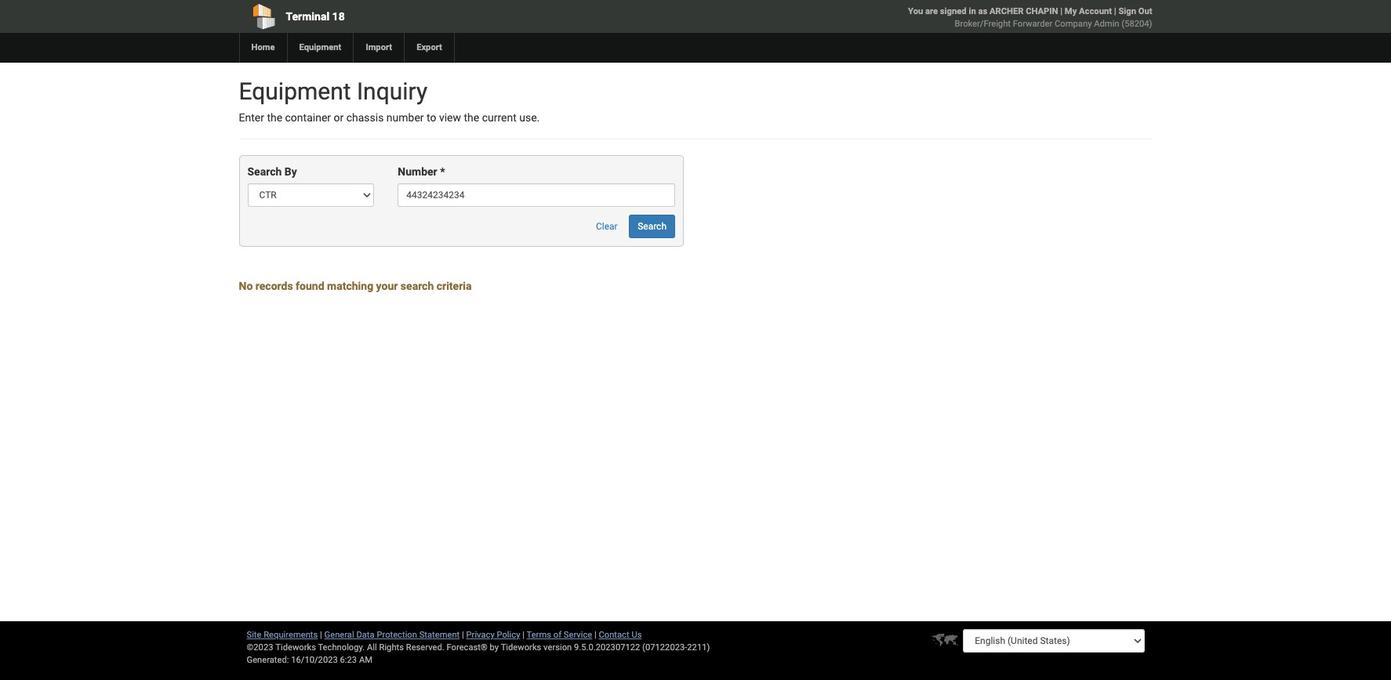Task type: describe. For each thing, give the bounding box(es) containing it.
search button
[[629, 215, 675, 239]]

am
[[359, 656, 373, 666]]

privacy
[[466, 631, 495, 641]]

you are signed in as archer chapin | my account | sign out broker/freight forwarder company admin (58204)
[[908, 6, 1153, 29]]

equipment for equipment
[[299, 42, 341, 53]]

data
[[356, 631, 375, 641]]

search for search by
[[247, 166, 282, 178]]

by
[[490, 643, 499, 653]]

site requirements | general data protection statement | privacy policy | terms of service | contact us ©2023 tideworks technology. all rights reserved. forecast® by tideworks version 9.5.0.202307122 (07122023-2211) generated: 16/10/2023 6:23 am
[[247, 631, 710, 666]]

search by
[[247, 166, 297, 178]]

as
[[978, 6, 988, 16]]

2 the from the left
[[464, 111, 479, 124]]

Number * text field
[[398, 184, 675, 207]]

9.5.0.202307122
[[574, 643, 640, 653]]

service
[[564, 631, 592, 641]]

account
[[1079, 6, 1112, 16]]

(58204)
[[1122, 19, 1153, 29]]

matching
[[327, 280, 373, 293]]

view
[[439, 111, 461, 124]]

sign
[[1119, 6, 1136, 16]]

forwarder
[[1013, 19, 1053, 29]]

search for search
[[638, 221, 667, 232]]

16/10/2023
[[291, 656, 338, 666]]

forecast®
[[447, 643, 488, 653]]

to
[[427, 111, 436, 124]]

sign out link
[[1119, 6, 1153, 16]]

(07122023-
[[642, 643, 687, 653]]

all
[[367, 643, 377, 653]]

no
[[239, 280, 253, 293]]

found
[[296, 280, 324, 293]]

version
[[544, 643, 572, 653]]

site
[[247, 631, 262, 641]]

terms of service link
[[527, 631, 592, 641]]

us
[[632, 631, 642, 641]]

generated:
[[247, 656, 289, 666]]

| left general
[[320, 631, 322, 641]]

inquiry
[[357, 78, 428, 105]]

contact us link
[[599, 631, 642, 641]]

2211)
[[687, 643, 710, 653]]

container
[[285, 111, 331, 124]]

signed
[[940, 6, 967, 16]]

by
[[285, 166, 297, 178]]

equipment link
[[287, 33, 353, 63]]

policy
[[497, 631, 520, 641]]

number *
[[398, 166, 445, 178]]

company
[[1055, 19, 1092, 29]]

site requirements link
[[247, 631, 318, 641]]

you
[[908, 6, 923, 16]]

criteria
[[437, 280, 472, 293]]

import link
[[353, 33, 404, 63]]

clear button
[[587, 215, 626, 239]]

my
[[1065, 6, 1077, 16]]

search
[[401, 280, 434, 293]]

your
[[376, 280, 398, 293]]

equipment for equipment inquiry enter the container or chassis number to view the current use.
[[239, 78, 351, 105]]



Task type: vqa. For each thing, say whether or not it's contained in the screenshot.
current
yes



Task type: locate. For each thing, give the bounding box(es) containing it.
general data protection statement link
[[324, 631, 460, 641]]

use.
[[519, 111, 540, 124]]

statement
[[419, 631, 460, 641]]

search inside button
[[638, 221, 667, 232]]

| up tideworks on the bottom of page
[[523, 631, 525, 641]]

or
[[334, 111, 344, 124]]

my account link
[[1065, 6, 1112, 16]]

| left 'sign'
[[1114, 6, 1117, 16]]

import
[[366, 42, 392, 53]]

terminal 18 link
[[239, 0, 606, 33]]

privacy policy link
[[466, 631, 520, 641]]

no records found matching your search criteria
[[239, 280, 472, 293]]

search
[[247, 166, 282, 178], [638, 221, 667, 232]]

1 vertical spatial search
[[638, 221, 667, 232]]

enter
[[239, 111, 264, 124]]

equipment up container
[[239, 78, 351, 105]]

1 vertical spatial equipment
[[239, 78, 351, 105]]

chapin
[[1026, 6, 1058, 16]]

| up the 9.5.0.202307122 in the bottom of the page
[[595, 631, 597, 641]]

records
[[256, 280, 293, 293]]

0 horizontal spatial search
[[247, 166, 282, 178]]

current
[[482, 111, 517, 124]]

contact
[[599, 631, 630, 641]]

home
[[251, 42, 275, 53]]

0 vertical spatial equipment
[[299, 42, 341, 53]]

number
[[387, 111, 424, 124]]

terminal 18
[[286, 10, 345, 23]]

0 vertical spatial search
[[247, 166, 282, 178]]

equipment inquiry enter the container or chassis number to view the current use.
[[239, 78, 540, 124]]

6:23
[[340, 656, 357, 666]]

0 horizontal spatial the
[[267, 111, 282, 124]]

chassis
[[346, 111, 384, 124]]

broker/freight
[[955, 19, 1011, 29]]

| up forecast®
[[462, 631, 464, 641]]

tideworks
[[501, 643, 541, 653]]

1 the from the left
[[267, 111, 282, 124]]

out
[[1139, 6, 1153, 16]]

terms
[[527, 631, 551, 641]]

in
[[969, 6, 976, 16]]

number
[[398, 166, 437, 178]]

are
[[926, 6, 938, 16]]

protection
[[377, 631, 417, 641]]

the
[[267, 111, 282, 124], [464, 111, 479, 124]]

export link
[[404, 33, 454, 63]]

©2023 tideworks
[[247, 643, 316, 653]]

18
[[332, 10, 345, 23]]

rights
[[379, 643, 404, 653]]

search right clear button
[[638, 221, 667, 232]]

|
[[1061, 6, 1063, 16], [1114, 6, 1117, 16], [320, 631, 322, 641], [462, 631, 464, 641], [523, 631, 525, 641], [595, 631, 597, 641]]

| left my on the right of the page
[[1061, 6, 1063, 16]]

equipment down the terminal 18
[[299, 42, 341, 53]]

of
[[554, 631, 562, 641]]

equipment inside equipment link
[[299, 42, 341, 53]]

admin
[[1094, 19, 1120, 29]]

the right 'view'
[[464, 111, 479, 124]]

search left by on the left top of the page
[[247, 166, 282, 178]]

general
[[324, 631, 354, 641]]

requirements
[[264, 631, 318, 641]]

technology.
[[318, 643, 365, 653]]

export
[[417, 42, 442, 53]]

equipment
[[299, 42, 341, 53], [239, 78, 351, 105]]

equipment inside the equipment inquiry enter the container or chassis number to view the current use.
[[239, 78, 351, 105]]

*
[[440, 166, 445, 178]]

terminal
[[286, 10, 330, 23]]

1 horizontal spatial the
[[464, 111, 479, 124]]

reserved.
[[406, 643, 445, 653]]

archer
[[990, 6, 1024, 16]]

the right enter
[[267, 111, 282, 124]]

home link
[[239, 33, 287, 63]]

clear
[[596, 221, 618, 232]]

1 horizontal spatial search
[[638, 221, 667, 232]]



